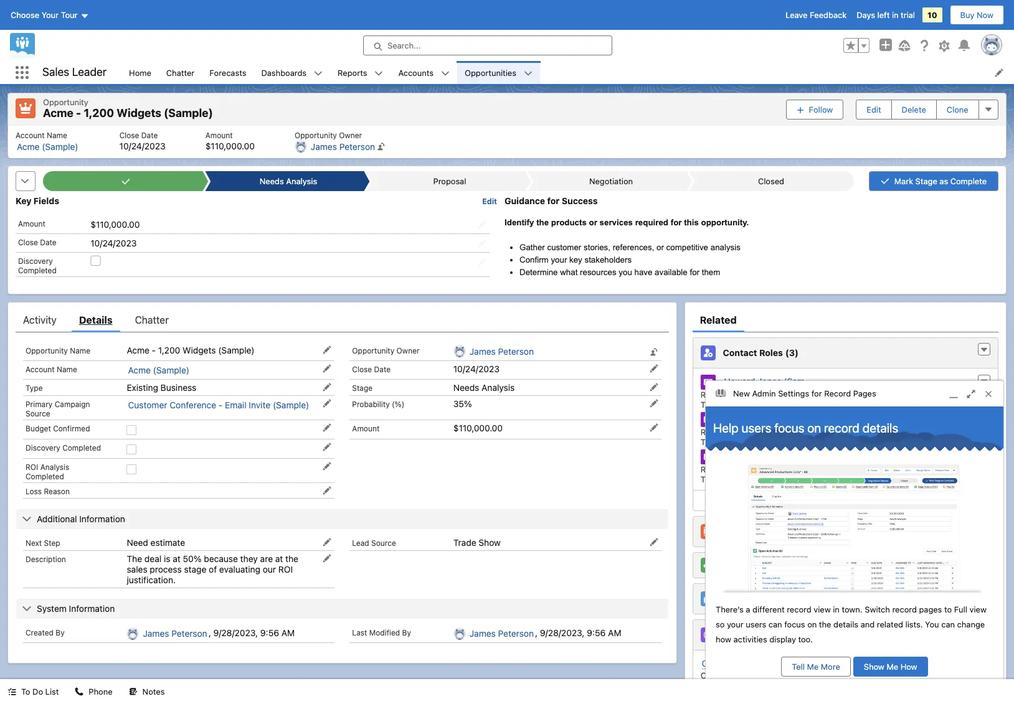 Task type: locate. For each thing, give the bounding box(es) containing it.
show left how
[[864, 662, 885, 672]]

opportunity owner up probability (%)
[[352, 346, 420, 356]]

roi analysis completed
[[26, 463, 69, 482]]

(0) right quotes
[[757, 560, 770, 571]]

maker
[[822, 390, 845, 400]]

jennifer stamos (sample) inside the campaign influence "element"
[[789, 671, 886, 681]]

2 am from the left
[[608, 628, 621, 638]]

tab list containing activity
[[16, 308, 669, 332]]

home link
[[122, 61, 159, 84]]

phone button
[[68, 680, 120, 705]]

contact inside the campaign influence "element"
[[701, 671, 731, 681]]

users right help
[[742, 421, 771, 435]]

record up lists.
[[892, 605, 917, 615]]

source up budget
[[26, 409, 50, 418]]

contact roles element
[[693, 337, 999, 511]]

negotiation link
[[533, 171, 687, 191]]

1 vertical spatial in
[[833, 605, 840, 615]]

date for account name
[[374, 365, 391, 374]]

information right system
[[69, 604, 115, 614]]

1 horizontal spatial at
[[275, 554, 283, 565]]

account name
[[26, 365, 77, 374]]

1 vertical spatial stamos
[[822, 671, 850, 681]]

close date
[[18, 238, 57, 247], [352, 365, 391, 374]]

text default image up the next
[[22, 515, 32, 525]]

jennifer stamos (sample)
[[724, 413, 828, 424], [789, 671, 886, 681]]

jones
[[758, 376, 782, 387]]

me right tell
[[807, 662, 819, 672]]

the right our
[[285, 554, 298, 565]]

discovery completed up the 'activity'
[[18, 257, 57, 276]]

me inside show me how button
[[887, 662, 898, 672]]

name inside account name acme (sample)
[[47, 131, 67, 140]]

buyer down settings
[[788, 400, 809, 410]]

jennifer down new
[[724, 413, 757, 424]]

0 horizontal spatial at
[[173, 554, 181, 565]]

they
[[240, 554, 258, 565]]

0 vertical spatial (0)
[[765, 526, 778, 537]]

campaign inside campaign influence link
[[723, 630, 766, 640]]

0 vertical spatial analysis
[[286, 176, 317, 186]]

1 horizontal spatial close
[[119, 131, 139, 140]]

2 horizontal spatial the
[[819, 620, 831, 630]]

reports link
[[330, 61, 375, 84]]

customer right vp
[[800, 475, 837, 484]]

2 title: from the top
[[701, 437, 719, 447]]

me for show
[[887, 662, 898, 672]]

stamos inside the campaign influence "element"
[[822, 671, 850, 681]]

1 vertical spatial close
[[18, 238, 38, 247]]

influence left (%):
[[701, 681, 735, 691]]

or left services
[[589, 218, 597, 228]]

10
[[928, 10, 937, 20]]

search... button
[[363, 36, 612, 55]]

as
[[940, 176, 948, 186]]

your right so
[[727, 620, 744, 630]]

estimate
[[151, 538, 185, 548]]

jennifer stamos (sample) image
[[701, 412, 716, 427]]

2 vertical spatial completed
[[26, 472, 64, 482]]

contact up howard
[[723, 348, 757, 358]]

opportunity owner up needs analysis link
[[295, 131, 362, 140]]

1 9:56 from the left
[[260, 628, 279, 638]]

-
[[76, 107, 81, 120], [152, 345, 156, 356], [219, 400, 223, 410], [793, 658, 797, 669]]

role: up leanne tomlin (sample) icon
[[701, 427, 719, 437]]

buy now button
[[950, 5, 1004, 25]]

acme up account name acme (sample) at the top left
[[43, 107, 73, 120]]

edit opportunity name image
[[323, 346, 332, 354]]

0 horizontal spatial business
[[161, 382, 196, 393]]

because
[[204, 554, 238, 565]]

1 vertical spatial stage
[[352, 384, 373, 393]]

stories,
[[584, 243, 611, 252]]

jennifer for topmost jennifer stamos (sample) link
[[724, 413, 757, 424]]

1 horizontal spatial 9/28/2023,
[[540, 628, 585, 638]]

1 vertical spatial close date
[[352, 365, 391, 374]]

role: for howard
[[701, 390, 719, 400]]

title: up leanne tomlin (sample) icon
[[701, 437, 719, 447]]

(0) right products
[[765, 526, 778, 537]]

text default image left system
[[22, 605, 32, 615]]

can up campaign influence link
[[769, 620, 782, 630]]

2 9:56 from the left
[[587, 628, 606, 638]]

1 horizontal spatial can
[[941, 620, 955, 630]]

your
[[551, 255, 567, 265], [727, 620, 744, 630]]

tab list
[[16, 308, 669, 332]]

1 vertical spatial contact
[[701, 671, 731, 681]]

pages
[[919, 605, 942, 615]]

opportunity owner
[[295, 131, 362, 140], [352, 346, 420, 356]]

text default image for contact roles element
[[980, 346, 989, 354]]

group
[[844, 38, 870, 53]]

acme up acme (sample)
[[127, 345, 149, 356]]

0 vertical spatial the
[[536, 218, 549, 228]]

1,200 down leader
[[84, 107, 114, 120]]

close date for amount
[[18, 238, 57, 247]]

all
[[851, 496, 861, 506]]

leanne tomlin (sample) image
[[701, 450, 716, 465]]

0 vertical spatial stamos
[[759, 413, 790, 424]]

name for account name acme (sample)
[[47, 131, 67, 140]]

related
[[877, 620, 903, 630]]

jennifer for jennifer stamos (sample) link to the bottom
[[789, 671, 819, 681]]

edit lead source image
[[650, 538, 658, 547]]

text default image
[[314, 69, 323, 78], [375, 69, 383, 78], [441, 69, 450, 78], [22, 515, 32, 525], [22, 605, 32, 615], [7, 688, 16, 697], [75, 688, 84, 697], [129, 688, 137, 697]]

details
[[863, 421, 898, 435], [834, 620, 859, 630]]

change
[[957, 620, 985, 630]]

0 horizontal spatial the
[[285, 554, 298, 565]]

of
[[209, 565, 217, 575]]

source inside primary campaign source
[[26, 409, 50, 418]]

contact for contact name:
[[701, 671, 731, 681]]

1 vertical spatial opportunity owner
[[352, 346, 420, 356]]

text default image inside partners element
[[980, 592, 989, 601]]

activities
[[734, 635, 767, 645]]

text default image inside phone button
[[75, 688, 84, 697]]

can down to
[[941, 620, 955, 630]]

text default image right reports
[[375, 69, 383, 78]]

list containing home
[[122, 61, 1014, 84]]

0 horizontal spatial stage
[[352, 384, 373, 393]]

1 on from the top
[[808, 421, 821, 435]]

(sample)
[[164, 107, 213, 120], [42, 141, 78, 152], [218, 345, 255, 356], [153, 365, 189, 375], [784, 376, 820, 387], [273, 400, 309, 410], [792, 413, 828, 424], [784, 451, 821, 461], [847, 658, 883, 669], [852, 671, 886, 681]]

show right trade
[[479, 538, 501, 548]]

discovery down budget
[[26, 444, 60, 453]]

probability
[[352, 400, 390, 409]]

1 9/28/2023, from the left
[[213, 628, 258, 638]]

0 vertical spatial name
[[47, 131, 67, 140]]

close for account name
[[352, 365, 372, 374]]

show inside button
[[864, 662, 885, 672]]

information for additional information
[[79, 514, 125, 525]]

0 vertical spatial source
[[26, 409, 50, 418]]

(3)
[[786, 348, 799, 358]]

text default image left 'reports' link
[[314, 69, 323, 78]]

(sample) inside the opportunity acme - 1,200 widgets (sample)
[[164, 107, 213, 120]]

close date for account name
[[352, 365, 391, 374]]

me left how
[[887, 662, 898, 672]]

on up president and ceo
[[808, 421, 821, 435]]

0 vertical spatial on
[[808, 421, 821, 435]]

0 horizontal spatial by
[[56, 629, 65, 638]]

1 horizontal spatial by
[[402, 629, 411, 638]]

list containing 10/24/2023
[[8, 126, 1006, 158]]

next
[[26, 539, 42, 548]]

title: down leanne tomlin (sample) icon
[[701, 475, 719, 484]]

1 horizontal spatial stamos
[[822, 671, 850, 681]]

1 horizontal spatial edit
[[867, 105, 881, 114]]

customer conference - email invite (sample) down display
[[702, 658, 883, 669]]

(%):
[[738, 681, 753, 691]]

record right different
[[787, 605, 812, 615]]

in right left
[[892, 10, 899, 20]]

text default image inside the campaign influence "element"
[[980, 628, 989, 637]]

1 horizontal spatial the
[[536, 218, 549, 228]]

last modified by
[[352, 629, 411, 638]]

chatter up acme - 1,200 widgets (sample)
[[135, 314, 169, 326]]

date down fields on the top
[[40, 238, 57, 247]]

1 vertical spatial title:
[[701, 437, 719, 447]]

buyer
[[788, 400, 809, 410], [827, 427, 848, 437]]

discovery
[[18, 257, 53, 266], [26, 444, 60, 453]]

widgets up "close date 10/24/2023"
[[117, 107, 161, 120]]

james
[[311, 141, 337, 152], [470, 346, 496, 357], [143, 629, 169, 639], [470, 629, 496, 639]]

10/24/2023 up false image
[[91, 238, 137, 249]]

close inside "close date 10/24/2023"
[[119, 131, 139, 140]]

roi right our
[[278, 565, 293, 575]]

discovery completed down budget confirmed
[[26, 444, 101, 453]]

customer down existing
[[128, 400, 167, 410]]

stamos inside contact roles element
[[759, 413, 790, 424]]

3 title: from the top
[[701, 475, 719, 484]]

business
[[161, 382, 196, 393], [788, 465, 821, 475]]

conference down the existing business
[[170, 400, 216, 410]]

text default image inside additional information 'dropdown button'
[[22, 515, 32, 525]]

view left "town."
[[814, 605, 831, 615]]

1 horizontal spatial ,
[[535, 628, 538, 638]]

view up change
[[970, 605, 987, 615]]

text default image right accounts
[[441, 69, 450, 78]]

date down the opportunity acme - 1,200 widgets (sample) on the top left of the page
[[141, 131, 158, 140]]

0 vertical spatial date
[[141, 131, 158, 140]]

or inside gather customer stories, references, or competitive analysis confirm your key stakeholders determine what resources you have available for them
[[657, 243, 664, 252]]

0 horizontal spatial 9/28/2023,
[[213, 628, 258, 638]]

jennifer stamos (sample) for topmost jennifer stamos (sample) link
[[724, 413, 828, 424]]

information inside 'dropdown button'
[[79, 514, 125, 525]]

campaign inside primary campaign source
[[55, 400, 90, 409]]

focus
[[774, 421, 805, 435], [784, 620, 805, 630]]

users up campaign influence
[[746, 620, 766, 630]]

text default image for partners element
[[980, 592, 989, 601]]

town.
[[842, 605, 863, 615]]

title: for leanne
[[701, 475, 719, 484]]

the right identify
[[536, 218, 549, 228]]

quotes
[[723, 560, 754, 571]]

1 by from the left
[[56, 629, 65, 638]]

text default image left 'notes' at the left bottom of the page
[[129, 688, 137, 697]]

edit roi analysis completed image
[[323, 462, 332, 471]]

1 horizontal spatial am
[[608, 628, 621, 638]]

0 vertical spatial acme (sample) link
[[17, 141, 78, 152]]

0 horizontal spatial customer
[[128, 400, 167, 410]]

widgets up acme (sample)
[[183, 345, 216, 356]]

jennifer stamos (sample) inside contact roles element
[[724, 413, 828, 424]]

text default image inside reports list item
[[375, 69, 383, 78]]

conference inside the campaign influence "element"
[[744, 658, 790, 669]]

details down "town."
[[834, 620, 859, 630]]

business inside contact roles element
[[788, 465, 821, 475]]

opportunity up needs analysis link
[[295, 131, 337, 140]]

contact left name:
[[701, 671, 731, 681]]

1 horizontal spatial influence
[[769, 630, 809, 640]]

0 horizontal spatial your
[[551, 255, 567, 265]]

close down the opportunity acme - 1,200 widgets (sample) on the top left of the page
[[119, 131, 139, 140]]

notes
[[142, 687, 165, 697]]

stamos right tell
[[822, 671, 850, 681]]

acme up existing
[[128, 365, 151, 375]]

2 vertical spatial (0)
[[763, 594, 776, 604]]

0 vertical spatial edit
[[867, 105, 881, 114]]

1 horizontal spatial me
[[887, 662, 898, 672]]

on inside the there's a different record view in town. switch record pages to full view so your users can focus on the details and related lists. you can change how activities display too.
[[808, 620, 817, 630]]

you
[[925, 620, 939, 630]]

2 view from the left
[[970, 605, 987, 615]]

on up too.
[[808, 620, 817, 630]]

buyer right economic
[[827, 427, 848, 437]]

1 vertical spatial users
[[746, 620, 766, 630]]

text default image inside accounts list item
[[441, 69, 450, 78]]

date for amount
[[40, 238, 57, 247]]

0 vertical spatial title:
[[701, 400, 719, 410]]

accounts list item
[[391, 61, 457, 84]]

influence
[[769, 630, 809, 640], [701, 681, 735, 691]]

stamos down admin
[[759, 413, 790, 424]]

0 horizontal spatial close
[[18, 238, 38, 247]]

and inside the there's a different record view in town. switch record pages to full view so your users can focus on the details and related lists. you can change how activities display too.
[[861, 620, 875, 630]]

am
[[281, 628, 295, 638], [608, 628, 621, 638]]

chatter link up acme - 1,200 widgets (sample)
[[135, 308, 169, 332]]

tell me more link
[[792, 662, 840, 672]]

james peterson link
[[311, 141, 375, 152], [470, 346, 534, 357], [143, 629, 207, 640], [470, 629, 534, 640]]

information inside dropdown button
[[69, 604, 115, 614]]

title: up the jennifer stamos (sample) image
[[701, 400, 719, 410]]

1 vertical spatial or
[[657, 243, 664, 252]]

information right the additional
[[79, 514, 125, 525]]

1 vertical spatial focus
[[784, 620, 805, 630]]

edit discovery completed image
[[323, 443, 332, 452]]

opportunity right edit opportunity name icon
[[352, 346, 395, 356]]

and left ceo
[[826, 437, 840, 447]]

0 vertical spatial discovery completed
[[18, 257, 57, 276]]

1 role: from the top
[[701, 390, 719, 400]]

close date up probability
[[352, 365, 391, 374]]

jennifer inside contact roles element
[[724, 413, 757, 424]]

0 horizontal spatial details
[[834, 620, 859, 630]]

account inside account name acme (sample)
[[16, 131, 45, 140]]

customer conference - email invite (sample) link
[[128, 400, 309, 411], [702, 658, 883, 670]]

role: down help
[[701, 465, 719, 475]]

name for opportunity name
[[70, 346, 90, 356]]

peterson
[[339, 141, 375, 152], [498, 346, 534, 357], [171, 629, 207, 639], [498, 629, 534, 639]]

1 vertical spatial jennifer
[[789, 671, 819, 681]]

1 vertical spatial chatter
[[135, 314, 169, 326]]

0 horizontal spatial 9:56
[[260, 628, 279, 638]]

1 me from the left
[[807, 662, 819, 672]]

0 vertical spatial in
[[892, 10, 899, 20]]

0 vertical spatial role:
[[701, 390, 719, 400]]

(%)
[[392, 400, 405, 409]]

influence down different
[[769, 630, 809, 640]]

discovery completed
[[18, 257, 57, 276], [26, 444, 101, 453]]

3 role: from the top
[[701, 465, 719, 475]]

role: up the jennifer stamos (sample) image
[[701, 390, 719, 400]]

information
[[79, 514, 125, 525], [69, 604, 115, 614]]

stage up probability
[[352, 384, 373, 393]]

follow button
[[786, 100, 844, 119]]

2 , 9/28/2023, 9:56 am from the left
[[535, 628, 621, 638]]

1 can from the left
[[769, 620, 782, 630]]

and down switch in the bottom right of the page
[[861, 620, 875, 630]]

in left "town."
[[833, 605, 840, 615]]

1,200
[[84, 107, 114, 120], [158, 345, 180, 356]]

completed up loss reason
[[26, 472, 64, 482]]

0 horizontal spatial ,
[[209, 628, 211, 638]]

the down partners element
[[819, 620, 831, 630]]

acme (sample) link up the existing business
[[128, 365, 189, 376]]

acme inside the opportunity acme - 1,200 widgets (sample)
[[43, 107, 73, 120]]

focus up too.
[[784, 620, 805, 630]]

customer inside contact roles element
[[800, 475, 837, 484]]

- inside the opportunity acme - 1,200 widgets (sample)
[[76, 107, 81, 120]]

0 horizontal spatial campaign
[[55, 400, 90, 409]]

text default image
[[524, 69, 533, 78], [980, 346, 989, 354], [980, 592, 989, 601], [980, 628, 989, 637]]

dashboards link
[[254, 61, 314, 84]]

0 horizontal spatial invite
[[249, 400, 270, 410]]

name for account name
[[57, 365, 77, 374]]

1 vertical spatial 10/24/2023
[[91, 238, 137, 249]]

for left success
[[547, 195, 560, 206]]

for inside gather customer stories, references, or competitive analysis confirm your key stakeholders determine what resources you have available for them
[[690, 268, 700, 277]]

chatter inside tab list
[[135, 314, 169, 326]]

0 vertical spatial roi
[[26, 463, 38, 472]]

edit primary campaign source image
[[323, 399, 332, 408]]

am for last modified by
[[608, 628, 621, 638]]

sales
[[127, 565, 147, 575]]

partners element
[[693, 584, 999, 615]]

text default image left the phone
[[75, 688, 84, 697]]

so
[[716, 620, 725, 630]]

10/24/2023
[[119, 141, 166, 151], [91, 238, 137, 249], [453, 364, 500, 374]]

completed inside roi analysis completed
[[26, 472, 64, 482]]

1,200 inside the opportunity acme - 1,200 widgets (sample)
[[84, 107, 114, 120]]

details down pages
[[863, 421, 898, 435]]

1 title: from the top
[[701, 400, 719, 410]]

a
[[746, 605, 750, 615]]

customer conference - email invite (sample) down the existing business
[[128, 400, 309, 410]]

required
[[635, 218, 668, 228]]

0 horizontal spatial $110,000.00
[[91, 219, 140, 230]]

customer conference - email invite (sample) link down the existing business
[[128, 400, 309, 411]]

account down opportunity icon
[[16, 131, 45, 140]]

date up probability (%)
[[374, 365, 391, 374]]

loss reason
[[26, 487, 70, 497]]

related link
[[700, 308, 737, 332]]

2 , from the left
[[535, 628, 538, 638]]

list
[[122, 61, 1014, 84], [8, 126, 1006, 158]]

determine
[[520, 268, 558, 277]]

users inside the there's a different record view in town. switch record pages to full view so your users can focus on the details and related lists. you can change how activities display too.
[[746, 620, 766, 630]]

0 horizontal spatial analysis
[[40, 463, 69, 472]]

discovery up the 'activity'
[[18, 257, 53, 266]]

2 role: from the top
[[701, 427, 719, 437]]

1 vertical spatial information
[[69, 604, 115, 614]]

user
[[824, 465, 841, 475]]

close down key
[[18, 238, 38, 247]]

vp
[[788, 475, 798, 484]]

edit stage image
[[650, 383, 658, 392]]

(0) inside 'products' element
[[765, 526, 778, 537]]

needs analysis inside path options list box
[[260, 176, 317, 186]]

1 vertical spatial campaign
[[723, 630, 766, 640]]

1 view from the left
[[814, 605, 831, 615]]

analysis inside roi analysis completed
[[40, 463, 69, 472]]

days left in trial
[[857, 10, 915, 20]]

1 vertical spatial list
[[8, 126, 1006, 158]]

conference up name:
[[744, 658, 790, 669]]

text default image inside system information dropdown button
[[22, 605, 32, 615]]

close
[[119, 131, 139, 140], [18, 238, 38, 247], [352, 365, 372, 374]]

0 vertical spatial close date
[[18, 238, 57, 247]]

1 at from the left
[[173, 554, 181, 565]]

guidance for success
[[505, 195, 598, 206]]

1 am from the left
[[281, 628, 295, 638]]

1 horizontal spatial in
[[892, 10, 899, 20]]

1 vertical spatial account
[[26, 365, 55, 374]]

2 horizontal spatial $110,000.00
[[453, 423, 503, 433]]

2 9/28/2023, from the left
[[540, 628, 585, 638]]

(0) for products (0)
[[765, 526, 778, 537]]

help
[[713, 421, 739, 435]]

0 horizontal spatial me
[[807, 662, 819, 672]]

0 vertical spatial campaign
[[55, 400, 90, 409]]

2 me from the left
[[887, 662, 898, 672]]

contact for contact roles (3)
[[723, 348, 757, 358]]

customer inside the campaign influence "element"
[[702, 658, 741, 669]]

2 vertical spatial title:
[[701, 475, 719, 484]]

1 , 9/28/2023, 9:56 am from the left
[[209, 628, 295, 638]]

me
[[807, 662, 819, 672], [887, 662, 898, 672]]

by right created
[[56, 629, 65, 638]]

2 horizontal spatial analysis
[[482, 382, 515, 393]]

1 horizontal spatial view
[[970, 605, 987, 615]]

1 vertical spatial customer conference - email invite (sample)
[[702, 658, 883, 669]]

amount
[[205, 131, 233, 140], [18, 219, 45, 229], [352, 424, 380, 433]]

0 vertical spatial customer conference - email invite (sample) link
[[128, 400, 309, 411]]

0 vertical spatial opportunity owner
[[295, 131, 362, 140]]

acme - 1,200 widgets (sample)
[[127, 345, 255, 356]]

customer conference - email invite (sample) link down display
[[702, 658, 883, 670]]

10/24/2023 for account name
[[453, 364, 500, 374]]

0 vertical spatial chatter
[[166, 68, 195, 78]]

reports list item
[[330, 61, 391, 84]]

, for last modified by
[[535, 628, 538, 638]]

(0) up different
[[763, 594, 776, 604]]

2 on from the top
[[808, 620, 817, 630]]

details inside the there's a different record view in town. switch record pages to full view so your users can focus on the details and related lists. you can change how activities display too.
[[834, 620, 859, 630]]

jennifer inside the campaign influence "element"
[[789, 671, 819, 681]]

1 , from the left
[[209, 628, 211, 638]]

to do list
[[21, 687, 59, 697]]

edit amount image
[[650, 423, 658, 432]]

forecasts
[[209, 68, 246, 78]]

0 horizontal spatial needs analysis
[[260, 176, 317, 186]]

2 at from the left
[[275, 554, 283, 565]]

customer conference - email invite (sample)
[[128, 400, 309, 410], [702, 658, 883, 669]]

0 horizontal spatial am
[[281, 628, 295, 638]]

help users focus on record details
[[713, 421, 898, 435]]

1 vertical spatial show
[[864, 662, 885, 672]]

needs inside path options list box
[[260, 176, 284, 186]]

your
[[42, 10, 59, 20]]

edit loss reason image
[[323, 487, 332, 495]]

next step
[[26, 539, 60, 548]]

0 vertical spatial business
[[161, 382, 196, 393]]

1 vertical spatial conference
[[744, 658, 790, 669]]

account
[[16, 131, 45, 140], [26, 365, 55, 374]]

1 horizontal spatial widgets
[[183, 345, 216, 356]]

0 vertical spatial focus
[[774, 421, 805, 435]]

0 vertical spatial jennifer
[[724, 413, 757, 424]]

1 horizontal spatial needs
[[453, 382, 479, 393]]

at right are
[[275, 554, 283, 565]]

existing business
[[127, 382, 196, 393]]

edit left the delete button
[[867, 105, 881, 114]]

your down customer
[[551, 255, 567, 265]]

close for amount
[[18, 238, 38, 247]]

1 horizontal spatial 9:56
[[587, 628, 606, 638]]

by right modified
[[402, 629, 411, 638]]

edit close date image
[[650, 364, 658, 373]]

for left them
[[690, 268, 700, 277]]

account up type
[[26, 365, 55, 374]]

tell me more
[[792, 662, 840, 672]]

close right edit account name image
[[352, 365, 372, 374]]

to
[[21, 687, 30, 697]]

view
[[814, 605, 831, 615], [970, 605, 987, 615]]



Task type: vqa. For each thing, say whether or not it's contained in the screenshot.
second LIST ITEM from the right
no



Task type: describe. For each thing, give the bounding box(es) containing it.
edit description image
[[323, 555, 332, 563]]

0 horizontal spatial edit
[[482, 197, 497, 206]]

list for the leave feedback link
[[122, 61, 1014, 84]]

information for system information
[[69, 604, 115, 614]]

contact name:
[[701, 671, 757, 681]]

jennifer stamos (sample) for jennifer stamos (sample) link to the bottom
[[789, 671, 886, 681]]

primary
[[26, 400, 53, 409]]

0 vertical spatial or
[[589, 218, 597, 228]]

details
[[79, 314, 113, 326]]

focus inside the there's a different record view in town. switch record pages to full view so your users can focus on the details and related lists. you can change how activities display too.
[[784, 620, 805, 630]]

the inside the there's a different record view in town. switch record pages to full view so your users can focus on the details and related lists. you can change how activities display too.
[[819, 620, 831, 630]]

1 horizontal spatial owner
[[397, 346, 420, 356]]

me for tell
[[807, 662, 819, 672]]

products element
[[693, 516, 999, 547]]

identify the products or services required for this opportunity.
[[505, 218, 749, 228]]

dashboards list item
[[254, 61, 330, 84]]

1 horizontal spatial needs analysis
[[453, 382, 515, 393]]

opportunities list item
[[457, 61, 540, 84]]

(sample) inside account name acme (sample)
[[42, 141, 78, 152]]

guidance
[[505, 195, 545, 206]]

howard jones (sample) image
[[701, 375, 716, 390]]

available
[[655, 268, 688, 277]]

0 horizontal spatial customer conference - email invite (sample) link
[[128, 400, 309, 411]]

1 vertical spatial discovery
[[26, 444, 60, 453]]

list for "home" link at the top of the page
[[8, 126, 1006, 158]]

need estimate
[[127, 538, 185, 548]]

10/24/2023 for amount
[[91, 238, 137, 249]]

gather customer stories, references, or competitive analysis confirm your key stakeholders determine what resources you have available for them
[[520, 243, 741, 277]]

your inside the there's a different record view in town. switch record pages to full view so your users can focus on the details and related lists. you can change how activities display too.
[[727, 620, 744, 630]]

references,
[[613, 243, 654, 252]]

1 vertical spatial jennifer stamos (sample) link
[[789, 671, 886, 681]]

products
[[551, 218, 587, 228]]

- inside the campaign influence "element"
[[793, 658, 797, 669]]

existing
[[127, 382, 158, 393]]

and inside contact roles element
[[826, 437, 840, 447]]

what
[[560, 268, 578, 277]]

text default image for the campaign influence "element"
[[980, 628, 989, 637]]

am for created by
[[281, 628, 295, 638]]

0 vertical spatial users
[[742, 421, 771, 435]]

0 horizontal spatial record
[[787, 605, 812, 615]]

acme inside account name acme (sample)
[[17, 141, 40, 152]]

edit probability (%) image
[[650, 399, 658, 408]]

confirmed
[[53, 424, 90, 433]]

edit account name image
[[323, 364, 332, 373]]

account for account name acme (sample)
[[16, 131, 45, 140]]

opportunity.
[[701, 218, 749, 228]]

campaign influence element
[[693, 620, 999, 705]]

stamos for topmost jennifer stamos (sample) link
[[759, 413, 790, 424]]

1 vertical spatial needs
[[453, 382, 479, 393]]

2 horizontal spatial record
[[892, 605, 917, 615]]

left
[[877, 10, 890, 20]]

notes button
[[121, 680, 172, 705]]

0 horizontal spatial owner
[[339, 131, 362, 140]]

proposal
[[433, 176, 466, 186]]

0 vertical spatial influence
[[769, 630, 809, 640]]

0 horizontal spatial influence
[[701, 681, 735, 691]]

edit next step image
[[323, 538, 332, 547]]

1 vertical spatial buyer
[[827, 427, 848, 437]]

edit type image
[[323, 383, 332, 392]]

analysis
[[711, 243, 741, 252]]

1 horizontal spatial 1,200
[[158, 345, 180, 356]]

primary campaign source
[[26, 400, 90, 418]]

for inside dialog
[[812, 389, 822, 399]]

president
[[788, 437, 823, 447]]

new admin settings for record pages
[[733, 389, 876, 399]]

tell
[[792, 662, 805, 672]]

opportunity up the account name
[[26, 346, 68, 356]]

1 horizontal spatial source
[[371, 539, 396, 548]]

0 vertical spatial conference
[[170, 400, 216, 410]]

mark
[[894, 176, 913, 186]]

negotiation
[[589, 176, 633, 186]]

0 vertical spatial completed
[[18, 266, 57, 276]]

2 vertical spatial amount
[[352, 424, 380, 433]]

view
[[831, 496, 849, 506]]

0 vertical spatial email
[[225, 400, 246, 410]]

new
[[733, 389, 750, 399]]

roi inside the deal is at  50% because they are at the sales process stage of evaluating our roi justification.
[[278, 565, 293, 575]]

2 vertical spatial $110,000.00
[[453, 423, 503, 433]]

2 can from the left
[[941, 620, 955, 630]]

more
[[821, 662, 840, 672]]

services
[[600, 218, 633, 228]]

0 vertical spatial customer conference - email invite (sample)
[[128, 400, 309, 410]]

text default image inside dashboards list item
[[314, 69, 323, 78]]

email inside the campaign influence "element"
[[799, 658, 820, 669]]

full
[[954, 605, 967, 615]]

0 vertical spatial customer
[[128, 400, 167, 410]]

path options list box
[[43, 171, 854, 191]]

, 9/28/2023, 9:56 am for last modified by
[[535, 628, 621, 638]]

evaluating
[[219, 565, 260, 575]]

loss
[[26, 487, 42, 497]]

settings
[[778, 389, 809, 399]]

show me how button
[[853, 657, 928, 677]]

0 vertical spatial chatter link
[[159, 61, 202, 84]]

howard
[[724, 376, 755, 387]]

, 9/28/2023, 9:56 am for created by
[[209, 628, 295, 638]]

decision maker
[[788, 390, 845, 400]]

(0) inside partners element
[[763, 594, 776, 604]]

text default image inside to do list button
[[7, 688, 16, 697]]

9/28/2023, for created by
[[213, 628, 258, 638]]

title: for jennifer
[[701, 437, 719, 447]]

customer
[[547, 243, 581, 252]]

decision
[[788, 390, 820, 400]]

account for account name
[[26, 365, 55, 374]]

delete
[[902, 105, 926, 114]]

chatter inside 'chatter' link
[[166, 68, 195, 78]]

new admin settings for record pages dialog
[[705, 381, 1004, 705]]

opportunity inside the opportunity acme - 1,200 widgets (sample)
[[43, 97, 88, 107]]

1 vertical spatial $110,000.00
[[91, 219, 140, 230]]

how
[[901, 662, 917, 672]]

date inside "close date 10/24/2023"
[[141, 131, 158, 140]]

0 vertical spatial details
[[863, 421, 898, 435]]

1 vertical spatial chatter link
[[135, 308, 169, 332]]

key
[[16, 195, 31, 206]]

description
[[26, 555, 66, 565]]

roi inside roi analysis completed
[[26, 463, 38, 472]]

stage
[[184, 565, 206, 575]]

0 horizontal spatial acme (sample) link
[[17, 141, 78, 152]]

your inside gather customer stories, references, or competitive analysis confirm your key stakeholders determine what resources you have available for them
[[551, 255, 567, 265]]

accounts
[[398, 68, 434, 78]]

edit budget confirmed image
[[323, 423, 332, 432]]

need
[[127, 538, 148, 548]]

campaign influence
[[723, 630, 809, 640]]

amount inside amount $110,000.00
[[205, 131, 233, 140]]

customer conference - email invite (sample) inside the campaign influence "element"
[[702, 658, 883, 669]]

accounts link
[[391, 61, 441, 84]]

2 by from the left
[[402, 629, 411, 638]]

sales leader
[[42, 66, 107, 79]]

buy now
[[960, 10, 994, 20]]

0 horizontal spatial show
[[479, 538, 501, 548]]

analysis inside path options list box
[[286, 176, 317, 186]]

name:
[[733, 671, 757, 681]]

have
[[635, 268, 653, 277]]

admin
[[752, 389, 776, 399]]

quotes (0)
[[723, 560, 770, 571]]

lead source
[[352, 539, 396, 548]]

complete
[[951, 176, 987, 186]]

to do list button
[[0, 680, 66, 705]]

opportunities
[[465, 68, 516, 78]]

deal
[[144, 554, 161, 565]]

the
[[127, 554, 142, 565]]

1 vertical spatial analysis
[[482, 382, 515, 393]]

is
[[164, 554, 170, 565]]

stamos for jennifer stamos (sample) link to the bottom
[[822, 671, 850, 681]]

contact roles (3)
[[723, 348, 799, 358]]

text default image inside the opportunities list item
[[524, 69, 533, 78]]

text default image inside notes button
[[129, 688, 137, 697]]

quotes image
[[701, 558, 716, 573]]

confirm
[[520, 255, 549, 265]]

clone
[[947, 105, 969, 114]]

false image
[[91, 255, 101, 266]]

lists.
[[906, 620, 923, 630]]

opportunities link
[[457, 61, 524, 84]]

modified
[[369, 629, 400, 638]]

0 vertical spatial jennifer stamos (sample) link
[[724, 413, 828, 425]]

1 vertical spatial amount
[[18, 219, 45, 229]]

1 vertical spatial completed
[[62, 444, 101, 453]]

for left this
[[671, 218, 682, 228]]

role: for jennifer
[[701, 427, 719, 437]]

additional information button
[[16, 510, 668, 530]]

9:56 for last modified by
[[587, 628, 606, 638]]

the inside the deal is at  50% because they are at the sales process stage of evaluating our roi justification.
[[285, 554, 298, 565]]

how
[[716, 635, 731, 645]]

widgets inside the opportunity acme - 1,200 widgets (sample)
[[117, 107, 161, 120]]

leave
[[786, 10, 808, 20]]

(0) for quotes (0)
[[757, 560, 770, 571]]

process
[[150, 565, 182, 575]]

the deal is at  50% because they are at the sales process stage of evaluating our roi justification.
[[127, 554, 298, 586]]

1 vertical spatial acme (sample) link
[[128, 365, 189, 376]]

in inside the there's a different record view in town. switch record pages to full view so your users can focus on the details and related lists. you can change how activities display too.
[[833, 605, 840, 615]]

closed
[[758, 176, 784, 186]]

trade show
[[453, 538, 501, 548]]

35%
[[453, 399, 472, 409]]

campaign influence link
[[723, 630, 833, 641]]

0 vertical spatial 10/24/2023
[[119, 141, 166, 151]]

there's a different record view in town. switch record pages to full view so your users can focus on the details and related lists. you can change how activities display too.
[[716, 605, 987, 645]]

show me how
[[864, 662, 917, 672]]

edit inside button
[[867, 105, 881, 114]]

resources
[[580, 268, 617, 277]]

, for created by
[[209, 628, 211, 638]]

list
[[45, 687, 59, 697]]

0 vertical spatial buyer
[[788, 400, 809, 410]]

amount $110,000.00
[[205, 131, 255, 151]]

role: for leanne
[[701, 465, 719, 475]]

buy
[[960, 10, 975, 20]]

invite inside the campaign influence "element"
[[823, 658, 844, 669]]

9/28/2023, for last modified by
[[540, 628, 585, 638]]

leanne tomlin (sample) link
[[724, 451, 821, 462]]

opportunity image
[[16, 98, 36, 118]]

budget
[[26, 424, 51, 433]]

view all
[[831, 496, 861, 506]]

1 horizontal spatial record
[[824, 421, 860, 435]]

stage inside mark stage as complete button
[[916, 176, 937, 186]]

0 vertical spatial discovery
[[18, 257, 53, 266]]

1 vertical spatial discovery completed
[[26, 444, 101, 453]]

0 vertical spatial $110,000.00
[[205, 141, 255, 151]]

follow
[[809, 105, 833, 114]]

1 horizontal spatial customer conference - email invite (sample) link
[[702, 658, 883, 670]]

business user
[[788, 465, 841, 475]]

9:56 for created by
[[260, 628, 279, 638]]

title: for howard
[[701, 400, 719, 410]]



